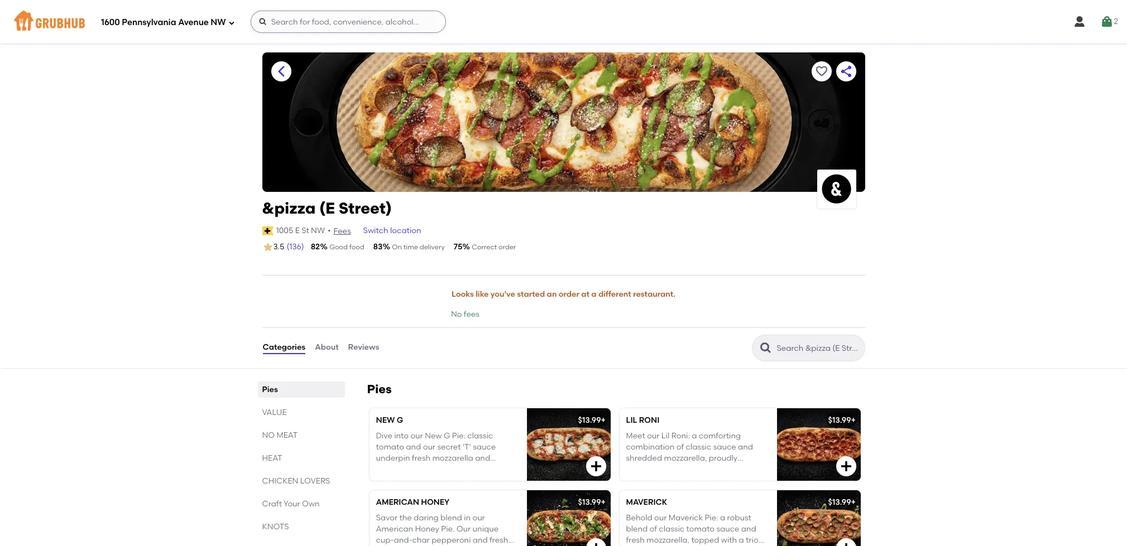 Task type: locate. For each thing, give the bounding box(es) containing it.
83
[[373, 242, 383, 252]]

craft your own
[[262, 500, 320, 509]]

nw for 1600 pennsylvania avenue nw
[[211, 17, 226, 27]]

$13.99 + for honey
[[578, 498, 606, 507]]

knots tab
[[262, 521, 340, 533]]

yet
[[376, 477, 388, 486]]

1 vertical spatial order
[[559, 290, 580, 299]]

no meat tab
[[262, 430, 340, 441]]

st
[[302, 226, 309, 235]]

0 vertical spatial a
[[592, 290, 597, 299]]

0 horizontal spatial order
[[499, 243, 516, 251]]

maverick
[[626, 498, 668, 507]]

75
[[454, 242, 463, 252]]

and
[[406, 443, 421, 452], [475, 454, 490, 464]]

svg image
[[1073, 15, 1087, 28], [840, 460, 853, 473]]

1600 pennsylvania avenue nw
[[101, 17, 226, 27]]

1 vertical spatial g
[[444, 432, 450, 441]]

1 horizontal spatial order
[[559, 290, 580, 299]]

0 horizontal spatial and
[[406, 443, 421, 452]]

$13.99 + for g
[[578, 416, 606, 425]]

1005 e st nw button
[[276, 225, 326, 237]]

$13.99 +
[[578, 416, 606, 425], [828, 416, 856, 425], [578, 498, 606, 507], [828, 498, 856, 507]]

fees
[[334, 227, 351, 236]]

pies up value
[[262, 385, 278, 395]]

on time delivery
[[392, 243, 445, 251]]

value tab
[[262, 407, 340, 419]]

no
[[451, 310, 462, 320]]

no meat
[[262, 431, 298, 440]]

chicken
[[262, 477, 298, 486]]

good
[[330, 243, 348, 251]]

(e
[[319, 199, 335, 218]]

1 horizontal spatial pies
[[367, 382, 392, 396]]

dive
[[376, 432, 392, 441]]

pies up "new"
[[367, 382, 392, 396]]

timeless
[[472, 466, 503, 475]]

1 horizontal spatial svg image
[[1073, 15, 1087, 28]]

g
[[397, 416, 403, 425], [444, 432, 450, 441]]

svg image inside main navigation navigation
[[1073, 15, 1087, 28]]

craft your own tab
[[262, 498, 340, 510]]

0 vertical spatial g
[[397, 416, 403, 425]]

location
[[390, 226, 421, 235]]

no fees
[[451, 310, 480, 320]]

correct order
[[472, 243, 516, 251]]

&pizza (e street)
[[262, 199, 392, 218]]

switch
[[363, 226, 388, 235]]

2
[[1114, 17, 1119, 26]]

nw for 1005 e st nw
[[311, 226, 325, 235]]

reviews button
[[348, 328, 380, 368]]

tomato
[[376, 443, 404, 452]]

a up adventure.
[[465, 466, 470, 475]]

1 vertical spatial a
[[465, 466, 470, 475]]

+
[[601, 416, 606, 425], [851, 416, 856, 425], [601, 498, 606, 507], [851, 498, 856, 507]]

classic
[[468, 432, 493, 441]]

and up fresh
[[406, 443, 421, 452]]

order
[[499, 243, 516, 251], [559, 290, 580, 299]]

nw right avenue
[[211, 17, 226, 27]]

g up secret
[[444, 432, 450, 441]]

$13.99 for honey
[[578, 498, 601, 507]]

0 vertical spatial nw
[[211, 17, 226, 27]]

switch location button
[[363, 225, 422, 237]]

basil,
[[409, 466, 429, 475]]

0 vertical spatial our
[[411, 432, 423, 441]]

and down "sauce"
[[475, 454, 490, 464]]

0 vertical spatial order
[[499, 243, 516, 251]]

our
[[411, 432, 423, 441], [423, 443, 436, 452]]

order right correct
[[499, 243, 516, 251]]

new g
[[376, 416, 403, 425]]

0 horizontal spatial g
[[397, 416, 403, 425]]

our down new
[[423, 443, 436, 452]]

1 horizontal spatial nw
[[311, 226, 325, 235]]

meat
[[277, 431, 298, 440]]

0 horizontal spatial a
[[465, 466, 470, 475]]

g right "new"
[[397, 416, 403, 425]]

+ for honey
[[601, 498, 606, 507]]

0 horizontal spatial svg image
[[840, 460, 853, 473]]

about
[[315, 343, 339, 353]]

on
[[392, 243, 402, 251]]

order left at
[[559, 290, 580, 299]]

time
[[404, 243, 418, 251]]

a right at
[[592, 290, 597, 299]]

Search for food, convenience, alcohol... search field
[[251, 11, 446, 33]]

1 vertical spatial svg image
[[840, 460, 853, 473]]

at
[[581, 290, 590, 299]]

you've
[[491, 290, 515, 299]]

nw inside button
[[311, 226, 325, 235]]

svg image
[[1101, 15, 1114, 28], [258, 17, 267, 26], [228, 19, 235, 26], [589, 460, 603, 473], [589, 542, 603, 547], [840, 542, 853, 547]]

started
[[517, 290, 545, 299]]

0 horizontal spatial nw
[[211, 17, 226, 27]]

1 horizontal spatial g
[[444, 432, 450, 441]]

lil roni
[[626, 416, 660, 425]]

search icon image
[[759, 342, 773, 355]]

nw
[[211, 17, 226, 27], [311, 226, 325, 235]]

1 vertical spatial nw
[[311, 226, 325, 235]]

0 horizontal spatial pies
[[262, 385, 278, 395]]

save this restaurant image
[[815, 65, 828, 78]]

our right "into" on the bottom of page
[[411, 432, 423, 441]]

reviews
[[348, 343, 379, 353]]

switch location
[[363, 226, 421, 235]]

lovers
[[300, 477, 330, 486]]

nw inside main navigation navigation
[[211, 17, 226, 27]]

1 vertical spatial and
[[475, 454, 490, 464]]

pies tab
[[262, 384, 340, 396]]

save this restaurant button
[[812, 61, 832, 82]]

pies
[[367, 382, 392, 396], [262, 385, 278, 395]]

3.5
[[273, 242, 284, 252]]

$13.99 + for roni
[[828, 416, 856, 425]]

+ for g
[[601, 416, 606, 425]]

0 vertical spatial svg image
[[1073, 15, 1087, 28]]

Search &pizza (E Street) search field
[[776, 343, 861, 354]]

no
[[262, 431, 275, 440]]

nw left • at the left of page
[[311, 226, 325, 235]]

1 horizontal spatial a
[[592, 290, 597, 299]]

about button
[[314, 328, 339, 368]]

secret
[[437, 443, 461, 452]]

0 vertical spatial and
[[406, 443, 421, 452]]



Task type: describe. For each thing, give the bounding box(es) containing it.
1005 e st nw
[[276, 226, 325, 235]]

a inside button
[[592, 290, 597, 299]]

fees button
[[333, 225, 352, 238]]

1 vertical spatial our
[[423, 443, 436, 452]]

mozzarella
[[432, 454, 473, 464]]

adventure.
[[453, 477, 494, 486]]

looks like you've started an order at a different restaurant. button
[[451, 283, 676, 307]]

$13.99 for g
[[578, 416, 601, 425]]

't'
[[463, 443, 471, 452]]

an
[[547, 290, 557, 299]]

82
[[311, 242, 320, 252]]

american
[[376, 498, 419, 507]]

taste
[[431, 477, 451, 486]]

star icon image
[[262, 242, 273, 253]]

good food
[[330, 243, 364, 251]]

street)
[[339, 199, 392, 218]]

fragrant
[[376, 466, 407, 475]]

american honey image
[[527, 491, 611, 547]]

different
[[599, 290, 631, 299]]

main navigation navigation
[[0, 0, 1127, 44]]

delivery
[[420, 243, 445, 251]]

roni
[[639, 416, 660, 425]]

creating
[[431, 466, 463, 475]]

&pizza
[[262, 199, 316, 218]]

knots
[[262, 522, 289, 532]]

american honey
[[376, 498, 450, 507]]

into
[[394, 432, 409, 441]]

new
[[425, 432, 442, 441]]

fees
[[464, 310, 480, 320]]

new
[[376, 416, 395, 425]]

(136)
[[287, 242, 304, 252]]

1600
[[101, 17, 120, 27]]

caret left icon image
[[274, 65, 288, 78]]

heat
[[262, 454, 282, 463]]

pie:
[[452, 432, 466, 441]]

your
[[284, 500, 300, 509]]

dive into our new g pie: classic tomato and our secret 't' sauce underpin fresh mozzarella and fragrant basil, creating a timeless yet tantalizing taste adventure.
[[376, 432, 503, 486]]

2 button
[[1101, 12, 1119, 32]]

+ for roni
[[851, 416, 856, 425]]

restaurant.
[[633, 290, 676, 299]]

food
[[349, 243, 364, 251]]

like
[[476, 290, 489, 299]]

a inside dive into our new g pie: classic tomato and our secret 't' sauce underpin fresh mozzarella and fragrant basil, creating a timeless yet tantalizing taste adventure.
[[465, 466, 470, 475]]

categories button
[[262, 328, 306, 368]]

• fees
[[328, 226, 351, 236]]

svg image inside '2' button
[[1101, 15, 1114, 28]]

correct
[[472, 243, 497, 251]]

share icon image
[[840, 65, 853, 78]]

looks like you've started an order at a different restaurant.
[[452, 290, 676, 299]]

pennsylvania
[[122, 17, 176, 27]]

order inside button
[[559, 290, 580, 299]]

value
[[262, 408, 287, 417]]

•
[[328, 226, 331, 235]]

chicken lovers
[[262, 477, 330, 486]]

g inside dive into our new g pie: classic tomato and our secret 't' sauce underpin fresh mozzarella and fragrant basil, creating a timeless yet tantalizing taste adventure.
[[444, 432, 450, 441]]

heat tab
[[262, 453, 340, 464]]

subscription pass image
[[262, 227, 273, 236]]

avenue
[[178, 17, 209, 27]]

craft
[[262, 500, 282, 509]]

1005
[[276, 226, 293, 235]]

chicken lovers tab
[[262, 476, 340, 487]]

sauce
[[473, 443, 496, 452]]

own
[[302, 500, 320, 509]]

1 horizontal spatial and
[[475, 454, 490, 464]]

honey
[[421, 498, 450, 507]]

new g image
[[527, 409, 611, 481]]

categories
[[263, 343, 306, 353]]

tantalizing
[[390, 477, 430, 486]]

looks
[[452, 290, 474, 299]]

$13.99 for roni
[[828, 416, 851, 425]]

e
[[295, 226, 300, 235]]

maverick image
[[777, 491, 861, 547]]

fresh
[[412, 454, 431, 464]]

underpin
[[376, 454, 410, 464]]

pies inside tab
[[262, 385, 278, 395]]

&pizza (e street) logo image
[[817, 170, 856, 209]]

lil
[[626, 416, 637, 425]]

lil roni image
[[777, 409, 861, 481]]



Task type: vqa. For each thing, say whether or not it's contained in the screenshot.
underpin on the left of page
yes



